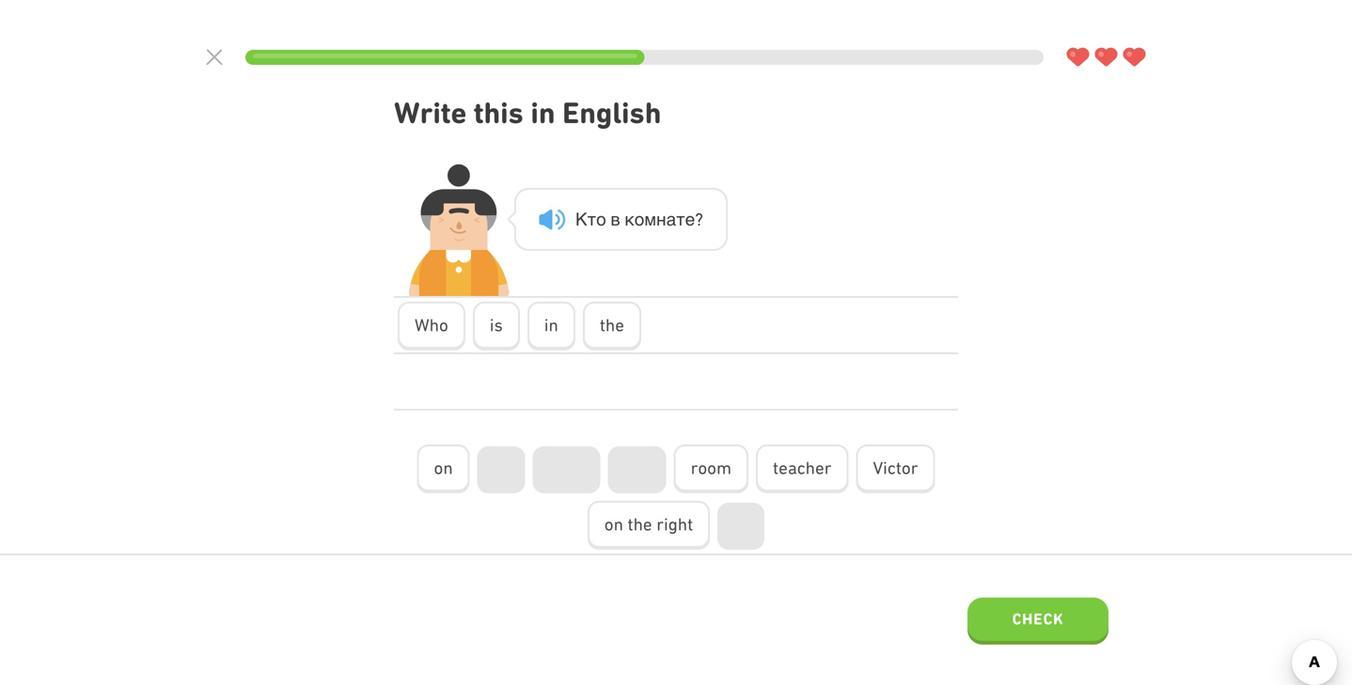 Task type: describe. For each thing, give the bounding box(es) containing it.
is
[[490, 315, 503, 335]]

1 horizontal spatial the
[[628, 515, 652, 535]]

в
[[611, 209, 620, 229]]

who button
[[398, 302, 465, 351]]

right
[[657, 515, 693, 535]]

в к о м н а т е ?
[[611, 209, 703, 229]]

е
[[685, 209, 695, 229]]

on for on the right
[[605, 515, 623, 535]]

on the right
[[605, 515, 693, 535]]

0 vertical spatial in
[[531, 95, 555, 130]]

а
[[666, 209, 676, 229]]

on button
[[417, 445, 470, 494]]

in inside button
[[544, 315, 559, 335]]

2 т from the left
[[676, 209, 685, 229]]

victor button
[[856, 445, 935, 494]]

room
[[691, 458, 732, 478]]

who
[[415, 315, 448, 335]]

the button
[[583, 302, 641, 351]]

к
[[625, 209, 635, 229]]

on the right button
[[588, 501, 710, 550]]

check
[[1013, 610, 1064, 629]]

teacher
[[773, 458, 832, 478]]



Task type: vqa. For each thing, say whether or not it's contained in the screenshot.
the i t b e c o m e s
no



Task type: locate. For each thing, give the bounding box(es) containing it.
on for on
[[434, 458, 453, 478]]

the
[[600, 315, 624, 335], [628, 515, 652, 535]]

к т о
[[576, 209, 606, 229]]

1 horizontal spatial о
[[635, 209, 645, 229]]

0 horizontal spatial the
[[600, 315, 624, 335]]

the left right
[[628, 515, 652, 535]]

is button
[[473, 302, 520, 351]]

0 horizontal spatial on
[[434, 458, 453, 478]]

1 horizontal spatial т
[[676, 209, 685, 229]]

о for к
[[635, 209, 645, 229]]

о for т
[[596, 209, 606, 229]]

english
[[563, 95, 662, 130]]

room button
[[674, 445, 749, 494]]

к
[[576, 209, 587, 229]]

0 vertical spatial the
[[600, 315, 624, 335]]

т left в
[[587, 209, 596, 229]]

1 horizontal spatial on
[[605, 515, 623, 535]]

1 vertical spatial the
[[628, 515, 652, 535]]

in right this
[[531, 95, 555, 130]]

in right is
[[544, 315, 559, 335]]

on
[[434, 458, 453, 478], [605, 515, 623, 535]]

in
[[531, 95, 555, 130], [544, 315, 559, 335]]

о
[[596, 209, 606, 229], [635, 209, 645, 229]]

т
[[587, 209, 596, 229], [676, 209, 685, 229]]

?
[[695, 209, 703, 229]]

1 т from the left
[[587, 209, 596, 229]]

0 vertical spatial on
[[434, 458, 453, 478]]

1 vertical spatial on
[[605, 515, 623, 535]]

write
[[394, 95, 467, 130]]

н
[[656, 209, 666, 229]]

in button
[[527, 302, 575, 351]]

1 о from the left
[[596, 209, 606, 229]]

0 horizontal spatial т
[[587, 209, 596, 229]]

о left в
[[596, 209, 606, 229]]

teacher button
[[756, 445, 849, 494]]

this
[[474, 95, 524, 130]]

check button
[[968, 598, 1109, 645]]

1 vertical spatial in
[[544, 315, 559, 335]]

victor
[[873, 458, 918, 478]]

т left ?
[[676, 209, 685, 229]]

progress bar
[[245, 50, 1044, 65]]

0 horizontal spatial о
[[596, 209, 606, 229]]

write this in english
[[394, 95, 662, 130]]

the right in button
[[600, 315, 624, 335]]

о left н
[[635, 209, 645, 229]]

2 о from the left
[[635, 209, 645, 229]]

м
[[645, 209, 656, 229]]



